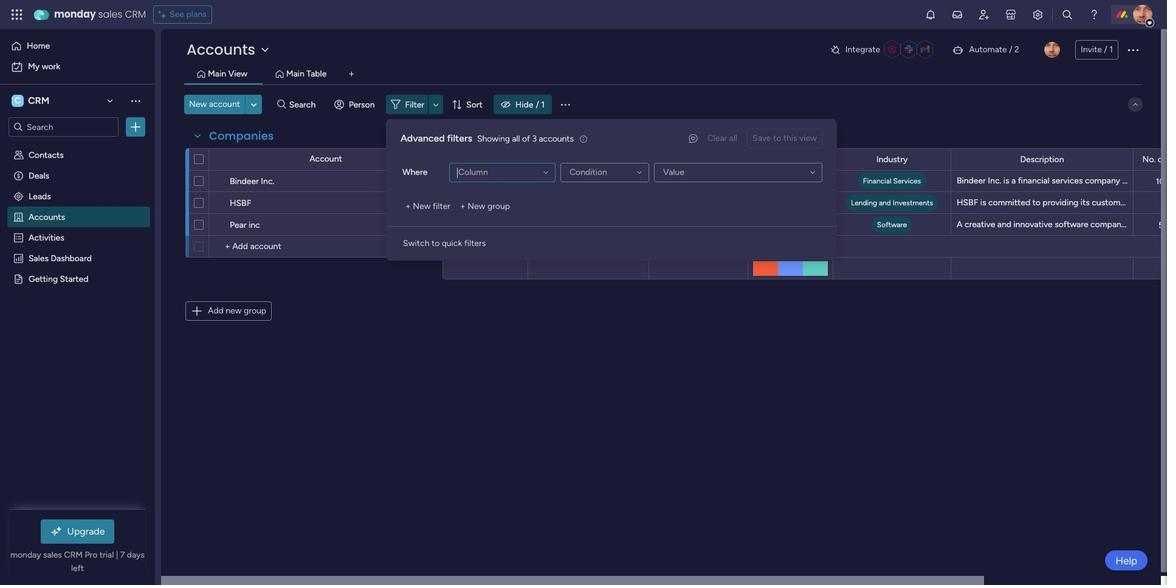 Task type: describe. For each thing, give the bounding box(es) containing it.
left
[[71, 564, 84, 574]]

7
[[120, 550, 125, 561]]

monday for monday sales crm pro trial |
[[10, 550, 41, 561]]

group for add new group
[[244, 306, 266, 316]]

svg image
[[541, 175, 553, 187]]

3
[[532, 133, 537, 144]]

started
[[60, 274, 88, 284]]

Deals field
[[685, 152, 712, 166]]

deals inside list box
[[29, 170, 49, 181]]

new account button
[[184, 95, 245, 114]]

Companies field
[[206, 128, 277, 144]]

c
[[15, 95, 21, 106]]

/ for hide
[[536, 99, 539, 110]]

sales dashboard
[[29, 253, 92, 263]]

switch to quick filters
[[403, 238, 486, 249]]

software
[[877, 220, 907, 229]]

phoenix levy element
[[536, 195, 614, 210]]

advanced
[[401, 133, 445, 144]]

100
[[1156, 177, 1167, 186]]

account
[[310, 154, 342, 164]]

/ for automate
[[1010, 44, 1013, 55]]

1 horizontal spatial 1
[[698, 176, 702, 186]]

all inside button
[[730, 133, 738, 144]]

pear
[[230, 220, 247, 230]]

filter
[[405, 99, 424, 110]]

quick
[[442, 238, 462, 249]]

investments
[[893, 199, 933, 207]]

pear.inc
[[472, 220, 499, 229]]

+ for + new filter
[[406, 201, 411, 212]]

+ for + new group
[[460, 201, 466, 212]]

integrate button
[[825, 37, 943, 63]]

main view
[[208, 69, 247, 79]]

options image
[[1126, 43, 1141, 57]]

main view button
[[205, 67, 250, 81]]

help button
[[1106, 551, 1148, 571]]

clear all
[[708, 133, 738, 144]]

help image
[[1088, 9, 1101, 21]]

this
[[784, 133, 798, 144]]

hsbf.co
[[472, 198, 499, 207]]

accounts inside list box
[[29, 212, 65, 222]]

+ Add account text field
[[215, 240, 437, 254]]

50
[[1159, 220, 1167, 230]]

save to this view
[[753, 133, 817, 144]]

filter
[[433, 201, 451, 212]]

workspace image
[[12, 94, 24, 108]]

crm for monday sales crm pro trial |
[[64, 550, 83, 561]]

bindeer.com link
[[461, 177, 510, 186]]

clear
[[708, 133, 727, 144]]

filter button
[[386, 95, 443, 114]]

Contacts field
[[568, 152, 609, 166]]

v2 search image
[[277, 98, 286, 111]]

inc.
[[261, 176, 274, 187]]

medium
[[775, 176, 806, 186]]

main for main view
[[208, 69, 226, 79]]

invite members image
[[978, 9, 991, 21]]

automate / 2
[[969, 44, 1020, 55]]

domain
[[471, 154, 500, 164]]

leads
[[29, 191, 51, 201]]

Description field
[[1018, 153, 1067, 166]]

upgrade button
[[40, 520, 115, 544]]

green
[[577, 176, 600, 186]]

Search field
[[286, 96, 323, 113]]

0 vertical spatial filters
[[447, 133, 472, 144]]

column information image
[[511, 155, 521, 164]]

+ new group
[[460, 201, 510, 212]]

help
[[1116, 555, 1138, 567]]

column
[[458, 167, 488, 178]]

deal 1
[[679, 176, 702, 186]]

deals inside field
[[688, 154, 709, 164]]

table
[[307, 69, 327, 79]]

financial
[[863, 177, 892, 185]]

description
[[1021, 154, 1064, 164]]

financial services
[[863, 177, 921, 185]]

new
[[226, 306, 242, 316]]

public dashboard image
[[13, 252, 24, 264]]

integrate
[[846, 44, 881, 55]]

bindeer.com
[[464, 177, 508, 186]]

new account
[[189, 99, 240, 109]]

and
[[879, 199, 891, 207]]

hsbf.co link
[[470, 198, 501, 207]]

Domain field
[[468, 153, 503, 166]]

pear inc
[[230, 220, 260, 230]]

monday marketplace image
[[1005, 9, 1017, 21]]

home option
[[7, 36, 148, 56]]

hide / 1
[[516, 99, 545, 110]]

switch
[[403, 238, 430, 249]]

workspace options image
[[130, 95, 142, 107]]

showing
[[477, 133, 510, 144]]

see plans button
[[153, 5, 212, 24]]

2
[[1015, 44, 1020, 55]]

+ new filter button
[[401, 197, 455, 216]]

sort
[[466, 99, 483, 110]]

to for switch
[[432, 238, 440, 249]]

angle down image
[[251, 100, 257, 109]]

save to this view button
[[747, 129, 823, 148]]

invite
[[1081, 44, 1102, 55]]

view
[[228, 69, 247, 79]]

condition
[[570, 167, 607, 178]]

of
[[522, 133, 530, 144]]

crm inside 'workspace selection' element
[[28, 95, 50, 106]]

sales
[[29, 253, 49, 263]]

trial
[[100, 550, 114, 561]]

see
[[170, 9, 184, 19]]



Task type: locate. For each thing, give the bounding box(es) containing it.
column information image right contacts field
[[632, 154, 642, 164]]

filters
[[447, 133, 472, 144], [464, 238, 486, 249]]

sales for monday sales crm
[[98, 7, 122, 21]]

new inside "button"
[[468, 201, 486, 212]]

activities
[[29, 232, 64, 243]]

1 horizontal spatial column information image
[[732, 154, 741, 164]]

|
[[116, 550, 118, 561]]

+ inside "button"
[[460, 201, 466, 212]]

1 column information image from the left
[[632, 154, 642, 164]]

contacts inside list box
[[29, 150, 64, 160]]

save
[[753, 133, 771, 144]]

0 horizontal spatial sales
[[43, 550, 62, 561]]

bindeer
[[230, 176, 259, 187]]

main
[[208, 69, 226, 79], [286, 69, 305, 79]]

0 vertical spatial accounts
[[187, 40, 255, 60]]

1 horizontal spatial contacts
[[571, 154, 606, 164]]

clear all button
[[703, 129, 742, 148]]

0 horizontal spatial deals
[[29, 170, 49, 181]]

2 + from the left
[[460, 201, 466, 212]]

hsbf
[[230, 198, 251, 209]]

getting started
[[29, 274, 88, 284]]

list box
[[0, 142, 155, 453]]

1 right hide
[[541, 99, 545, 110]]

emails settings image
[[1032, 9, 1044, 21]]

my work option
[[7, 57, 148, 77]]

2 vertical spatial crm
[[64, 550, 83, 561]]

1 inside button
[[1110, 44, 1113, 55]]

0 vertical spatial to
[[773, 133, 782, 144]]

deals down v2 user feedback image at right
[[688, 154, 709, 164]]

lending and investments
[[851, 199, 933, 207]]

companies
[[209, 128, 274, 144]]

new inside "button"
[[189, 99, 207, 109]]

plans
[[186, 9, 206, 19]]

to left this
[[773, 133, 782, 144]]

account
[[209, 99, 240, 109]]

0 horizontal spatial monday
[[10, 550, 41, 561]]

home link
[[7, 36, 148, 56]]

all inside the advanced filters showing all of 3 accounts
[[512, 133, 520, 144]]

7 days left
[[71, 550, 145, 574]]

industry
[[877, 154, 908, 164]]

1 horizontal spatial sales
[[98, 7, 122, 21]]

2 horizontal spatial new
[[468, 201, 486, 212]]

my
[[28, 61, 40, 72]]

1 vertical spatial to
[[432, 238, 440, 249]]

1 vertical spatial sales
[[43, 550, 62, 561]]

filters down pear.inc link
[[464, 238, 486, 249]]

select product image
[[11, 9, 23, 21]]

group inside "button"
[[488, 201, 510, 212]]

to for save
[[773, 133, 782, 144]]

public board image
[[13, 273, 24, 285]]

1 right deal at top right
[[698, 176, 702, 186]]

add view image
[[349, 70, 354, 79]]

accounts button
[[184, 40, 275, 60]]

sort button
[[447, 95, 490, 114]]

crm up left
[[64, 550, 83, 561]]

upgrade
[[67, 526, 105, 538]]

1 vertical spatial james peterson image
[[1045, 42, 1060, 58]]

0 horizontal spatial 1
[[541, 99, 545, 110]]

contacts down search in workspace field
[[29, 150, 64, 160]]

+ inside button
[[406, 201, 411, 212]]

0 vertical spatial crm
[[125, 7, 146, 21]]

main inside button
[[208, 69, 226, 79]]

invite / 1
[[1081, 44, 1113, 55]]

Industry field
[[874, 153, 911, 166]]

/ inside button
[[1104, 44, 1108, 55]]

main table button
[[283, 67, 330, 81]]

all
[[730, 133, 738, 144], [512, 133, 520, 144]]

+ left filter on the left top of page
[[406, 201, 411, 212]]

0 horizontal spatial column information image
[[632, 154, 642, 164]]

0 horizontal spatial crm
[[28, 95, 50, 106]]

deal
[[679, 176, 696, 186]]

1 horizontal spatial to
[[773, 133, 782, 144]]

james peterson image
[[1133, 5, 1153, 24], [1045, 42, 1060, 58]]

0 horizontal spatial accounts
[[29, 212, 65, 222]]

advanced filters showing all of 3 accounts
[[401, 133, 574, 144]]

view
[[800, 133, 817, 144]]

main inside button
[[286, 69, 305, 79]]

list box containing contacts
[[0, 142, 155, 453]]

arrow down image
[[429, 97, 443, 112]]

alex green element
[[536, 174, 605, 188]]

notifications image
[[925, 9, 937, 21]]

/
[[1010, 44, 1013, 55], [1104, 44, 1108, 55], [536, 99, 539, 110]]

crm left see
[[125, 7, 146, 21]]

filters up the domain
[[447, 133, 472, 144]]

james peterson image up options image
[[1133, 5, 1153, 24]]

new for + new group
[[468, 201, 486, 212]]

0 horizontal spatial +
[[406, 201, 411, 212]]

+ new filter
[[406, 201, 451, 212]]

group up pear.inc
[[488, 201, 510, 212]]

1 vertical spatial accounts
[[29, 212, 65, 222]]

0 horizontal spatial /
[[536, 99, 539, 110]]

0 vertical spatial james peterson image
[[1133, 5, 1153, 24]]

collapse image
[[1131, 100, 1141, 109]]

group right the new
[[244, 306, 266, 316]]

contacts inside field
[[571, 154, 606, 164]]

1 vertical spatial deals
[[29, 170, 49, 181]]

1 vertical spatial filters
[[464, 238, 486, 249]]

1 horizontal spatial group
[[488, 201, 510, 212]]

menu image
[[559, 99, 572, 111]]

2 horizontal spatial crm
[[125, 7, 146, 21]]

workspace selection element
[[12, 94, 51, 108]]

person
[[349, 99, 375, 110]]

pear.inc link
[[469, 220, 502, 229]]

sales for monday sales crm pro trial |
[[43, 550, 62, 561]]

2 horizontal spatial 1
[[1110, 44, 1113, 55]]

1 right invite
[[1110, 44, 1113, 55]]

option
[[0, 144, 155, 146]]

None field
[[1140, 153, 1167, 166]]

switch to quick filters button
[[398, 234, 491, 254]]

update feed image
[[952, 9, 964, 21]]

sales up home "option"
[[98, 7, 122, 21]]

column information image for contacts
[[632, 154, 642, 164]]

monday
[[54, 7, 96, 21], [10, 550, 41, 561]]

monday up home link
[[54, 7, 96, 21]]

2 column information image from the left
[[732, 154, 741, 164]]

1 horizontal spatial /
[[1010, 44, 1013, 55]]

1 + from the left
[[406, 201, 411, 212]]

1 horizontal spatial +
[[460, 201, 466, 212]]

0 horizontal spatial to
[[432, 238, 440, 249]]

tab
[[342, 64, 361, 84]]

alex green
[[558, 176, 600, 186]]

accounts up activities
[[29, 212, 65, 222]]

/ for invite
[[1104, 44, 1108, 55]]

filters inside button
[[464, 238, 486, 249]]

to inside save to this view button
[[773, 133, 782, 144]]

to left quick
[[432, 238, 440, 249]]

crm for monday sales crm
[[125, 7, 146, 21]]

services
[[894, 177, 921, 185]]

v2 user feedback image
[[689, 132, 698, 145]]

Priority field
[[774, 153, 807, 166]]

1 horizontal spatial main
[[286, 69, 305, 79]]

to inside switch to quick filters button
[[432, 238, 440, 249]]

crm
[[125, 7, 146, 21], [28, 95, 50, 106], [64, 550, 83, 561]]

Search in workspace field
[[26, 120, 102, 134]]

2 vertical spatial 1
[[698, 176, 702, 186]]

2 main from the left
[[286, 69, 305, 79]]

pro
[[85, 550, 98, 561]]

+ right filter on the left top of page
[[460, 201, 466, 212]]

crm right workspace image on the left top of page
[[28, 95, 50, 106]]

0 vertical spatial 1
[[1110, 44, 1113, 55]]

new inside button
[[413, 201, 431, 212]]

column information image
[[632, 154, 642, 164], [732, 154, 741, 164]]

1 for hide / 1
[[541, 99, 545, 110]]

1 vertical spatial monday
[[10, 550, 41, 561]]

2 horizontal spatial /
[[1104, 44, 1108, 55]]

1 vertical spatial 1
[[541, 99, 545, 110]]

svg image
[[662, 175, 674, 187]]

all right clear
[[730, 133, 738, 144]]

group for + new group
[[488, 201, 510, 212]]

sales
[[98, 7, 122, 21], [43, 550, 62, 561]]

priority
[[777, 154, 804, 164]]

all left of
[[512, 133, 520, 144]]

new for + new filter
[[413, 201, 431, 212]]

main left view
[[208, 69, 226, 79]]

0 horizontal spatial contacts
[[29, 150, 64, 160]]

0 horizontal spatial group
[[244, 306, 266, 316]]

getting
[[29, 274, 58, 284]]

1 vertical spatial crm
[[28, 95, 50, 106]]

my work
[[28, 61, 60, 72]]

0 vertical spatial monday
[[54, 7, 96, 21]]

home
[[27, 41, 50, 51]]

+ new group button
[[455, 197, 515, 216]]

2 all from the left
[[512, 133, 520, 144]]

column information image down "clear all" button
[[732, 154, 741, 164]]

lending
[[851, 199, 877, 207]]

monday sales crm
[[54, 7, 146, 21]]

monday down upgrade button
[[10, 550, 41, 561]]

dashboard
[[51, 253, 92, 263]]

main table
[[286, 69, 327, 79]]

1 for invite / 1
[[1110, 44, 1113, 55]]

1 vertical spatial group
[[244, 306, 266, 316]]

1 horizontal spatial new
[[413, 201, 431, 212]]

low
[[783, 220, 799, 230]]

new up pear.inc
[[468, 201, 486, 212]]

james peterson image right 2
[[1045, 42, 1060, 58]]

main for main table
[[286, 69, 305, 79]]

1 horizontal spatial accounts
[[187, 40, 255, 60]]

search everything image
[[1062, 9, 1074, 21]]

main left table at the left of page
[[286, 69, 305, 79]]

days
[[127, 550, 145, 561]]

/ right hide
[[536, 99, 539, 110]]

see plans
[[170, 9, 206, 19]]

1 horizontal spatial crm
[[64, 550, 83, 561]]

deal 1 element
[[657, 174, 707, 188]]

1 all from the left
[[730, 133, 738, 144]]

group inside button
[[244, 306, 266, 316]]

contacts up the condition
[[571, 154, 606, 164]]

1 horizontal spatial deals
[[688, 154, 709, 164]]

add new group button
[[185, 302, 272, 321]]

my work link
[[7, 57, 148, 77]]

0 vertical spatial group
[[488, 201, 510, 212]]

tab list containing main view
[[184, 64, 1143, 85]]

monday for monday sales crm
[[54, 7, 96, 21]]

0 horizontal spatial james peterson image
[[1045, 42, 1060, 58]]

accounts
[[187, 40, 255, 60], [29, 212, 65, 222]]

contacts
[[29, 150, 64, 160], [571, 154, 606, 164]]

value
[[663, 167, 685, 178]]

deal 2 element
[[657, 195, 708, 210]]

0 horizontal spatial all
[[512, 133, 520, 144]]

where
[[403, 167, 428, 178]]

tab list
[[184, 64, 1143, 85]]

inc
[[249, 220, 260, 230]]

new left filter on the left top of page
[[413, 201, 431, 212]]

1 horizontal spatial all
[[730, 133, 738, 144]]

1 horizontal spatial james peterson image
[[1133, 5, 1153, 24]]

monday sales crm pro trial |
[[10, 550, 120, 561]]

0 horizontal spatial new
[[189, 99, 207, 109]]

alex
[[558, 176, 574, 186]]

column information image for deals
[[732, 154, 741, 164]]

1 main from the left
[[208, 69, 226, 79]]

0 vertical spatial deals
[[688, 154, 709, 164]]

sales down upgrade button
[[43, 550, 62, 561]]

0 horizontal spatial main
[[208, 69, 226, 79]]

accounts up main view
[[187, 40, 255, 60]]

1 horizontal spatial monday
[[54, 7, 96, 21]]

new left account
[[189, 99, 207, 109]]

/ left 2
[[1010, 44, 1013, 55]]

deals up leads on the left
[[29, 170, 49, 181]]

hide
[[516, 99, 534, 110]]

/ right invite
[[1104, 44, 1108, 55]]

options image
[[130, 121, 142, 133]]

0 vertical spatial sales
[[98, 7, 122, 21]]



Task type: vqa. For each thing, say whether or not it's contained in the screenshot.
Customer onboarding
no



